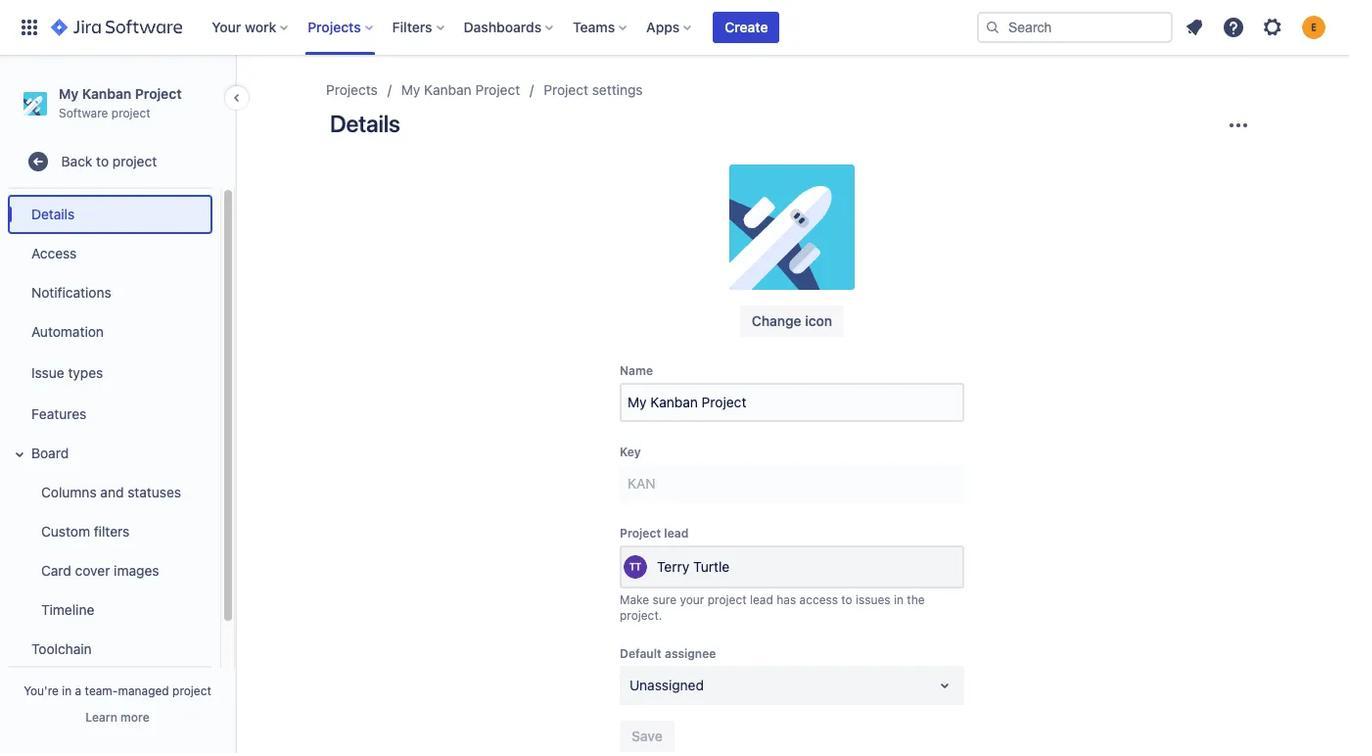 Task type: describe. For each thing, give the bounding box(es) containing it.
card
[[41, 562, 71, 579]]

make sure your project lead has access to issues in the project.
[[620, 593, 925, 623]]

notifications link
[[8, 274, 213, 313]]

default assignee
[[620, 647, 716, 661]]

help image
[[1223, 16, 1246, 39]]

card cover images link
[[20, 552, 213, 591]]

lead inside "make sure your project lead has access to issues in the project."
[[750, 593, 774, 607]]

my kanban project link
[[401, 78, 520, 102]]

create button
[[714, 12, 780, 43]]

project inside my kanban project link
[[476, 81, 520, 98]]

back
[[61, 153, 92, 169]]

terry turtle
[[657, 559, 730, 575]]

custom filters link
[[20, 513, 213, 552]]

project settings
[[544, 81, 643, 98]]

Key field
[[622, 466, 963, 502]]

learn
[[86, 710, 117, 725]]

your
[[680, 593, 705, 607]]

projects for the projects link
[[326, 81, 378, 98]]

projects link
[[326, 78, 378, 102]]

project up terry turtle icon
[[620, 526, 661, 541]]

more
[[121, 710, 150, 725]]

primary element
[[12, 0, 978, 55]]

project settings link
[[544, 78, 643, 102]]

issues
[[856, 593, 891, 607]]

learn more
[[86, 710, 150, 725]]

the
[[907, 593, 925, 607]]

apps button
[[641, 12, 700, 43]]

Name field
[[622, 385, 963, 420]]

timeline link
[[20, 591, 213, 630]]

notifications image
[[1183, 16, 1207, 39]]

software
[[59, 106, 108, 120]]

a
[[75, 684, 82, 699]]

assignee
[[665, 647, 716, 661]]

banner containing your work
[[0, 0, 1350, 55]]

key
[[620, 445, 641, 459]]

your
[[212, 19, 241, 35]]

features
[[31, 405, 86, 422]]

automation link
[[8, 313, 213, 352]]

dashboards
[[464, 19, 542, 35]]

terry turtle image
[[624, 555, 648, 579]]

custom
[[41, 523, 90, 540]]

features link
[[8, 395, 213, 434]]

filters
[[392, 19, 433, 35]]

0 vertical spatial to
[[96, 153, 109, 169]]

appswitcher icon image
[[18, 16, 41, 39]]

open image
[[934, 674, 957, 697]]

name
[[620, 363, 653, 378]]

more image
[[1228, 114, 1251, 137]]

my for my kanban project software project
[[59, 85, 79, 102]]

project inside my kanban project software project
[[111, 106, 151, 120]]

apps
[[647, 19, 680, 35]]

0 vertical spatial details
[[330, 110, 400, 137]]

0 horizontal spatial lead
[[665, 526, 689, 541]]

project lead
[[620, 526, 689, 541]]

change icon button
[[740, 306, 845, 337]]

my kanban project
[[401, 81, 520, 98]]

you're in a team-managed project
[[24, 684, 211, 699]]

automation
[[31, 323, 104, 340]]

issue types link
[[8, 352, 213, 395]]

back to project
[[61, 153, 157, 169]]



Task type: locate. For each thing, give the bounding box(es) containing it.
kanban
[[424, 81, 472, 98], [82, 85, 131, 102]]

settings
[[592, 81, 643, 98]]

1 horizontal spatial to
[[842, 593, 853, 607]]

columns
[[41, 484, 97, 500]]

you're
[[24, 684, 59, 699]]

project.
[[620, 608, 663, 623]]

1 vertical spatial projects
[[326, 81, 378, 98]]

project avatar image
[[730, 165, 855, 290]]

sure
[[653, 593, 677, 607]]

projects inside projects dropdown button
[[308, 19, 361, 35]]

access
[[31, 245, 77, 261]]

change
[[752, 313, 802, 329]]

my kanban project software project
[[59, 85, 182, 120]]

create
[[725, 19, 769, 35]]

cover
[[75, 562, 110, 579]]

1 horizontal spatial kanban
[[424, 81, 472, 98]]

to inside "make sure your project lead has access to issues in the project."
[[842, 593, 853, 607]]

statuses
[[128, 484, 181, 500]]

card cover images
[[41, 562, 159, 579]]

kanban for my kanban project software project
[[82, 85, 131, 102]]

teams
[[573, 19, 615, 35]]

kanban up software on the top of the page
[[82, 85, 131, 102]]

projects up the projects link
[[308, 19, 361, 35]]

unassigned
[[630, 677, 704, 694]]

1 horizontal spatial in
[[894, 593, 904, 607]]

project right your
[[708, 593, 747, 607]]

images
[[114, 562, 159, 579]]

project left settings on the top left of the page
[[544, 81, 589, 98]]

0 horizontal spatial kanban
[[82, 85, 131, 102]]

group
[[4, 189, 213, 714]]

project right 'managed'
[[172, 684, 211, 699]]

teams button
[[567, 12, 635, 43]]

kanban for my kanban project
[[424, 81, 472, 98]]

toolchain
[[31, 640, 92, 657]]

kanban down filters dropdown button
[[424, 81, 472, 98]]

dashboards button
[[458, 12, 562, 43]]

banner
[[0, 0, 1350, 55]]

my right the projects link
[[401, 81, 421, 98]]

projects
[[308, 19, 361, 35], [326, 81, 378, 98]]

types
[[68, 364, 103, 381]]

1 vertical spatial to
[[842, 593, 853, 607]]

your work button
[[206, 12, 296, 43]]

project up back to project link
[[135, 85, 182, 102]]

lead up terry
[[665, 526, 689, 541]]

details down the projects link
[[330, 110, 400, 137]]

Search field
[[978, 12, 1174, 43]]

custom filters
[[41, 523, 130, 540]]

0 horizontal spatial to
[[96, 153, 109, 169]]

in left the
[[894, 593, 904, 607]]

to left issues
[[842, 593, 853, 607]]

toolchain link
[[8, 630, 213, 669]]

details
[[330, 110, 400, 137], [31, 206, 75, 222]]

projects down projects dropdown button on the top of page
[[326, 81, 378, 98]]

my inside my kanban project software project
[[59, 85, 79, 102]]

1 vertical spatial details
[[31, 206, 75, 222]]

details inside group
[[31, 206, 75, 222]]

kanban inside my kanban project software project
[[82, 85, 131, 102]]

your profile and settings image
[[1303, 16, 1326, 39]]

0 horizontal spatial my
[[59, 85, 79, 102]]

1 horizontal spatial details
[[330, 110, 400, 137]]

project inside my kanban project software project
[[135, 85, 182, 102]]

access
[[800, 593, 839, 607]]

filters button
[[387, 12, 452, 43]]

1 horizontal spatial lead
[[750, 593, 774, 607]]

to
[[96, 153, 109, 169], [842, 593, 853, 607]]

team-
[[85, 684, 118, 699]]

1 vertical spatial lead
[[750, 593, 774, 607]]

work
[[245, 19, 276, 35]]

turtle
[[694, 559, 730, 575]]

group containing details
[[4, 189, 213, 714]]

0 horizontal spatial in
[[62, 684, 72, 699]]

notifications
[[31, 284, 111, 301]]

lead left has
[[750, 593, 774, 607]]

default
[[620, 647, 662, 661]]

settings image
[[1262, 16, 1285, 39]]

0 vertical spatial lead
[[665, 526, 689, 541]]

and
[[100, 484, 124, 500]]

make
[[620, 593, 650, 607]]

0 horizontal spatial details
[[31, 206, 75, 222]]

access link
[[8, 234, 213, 274]]

project down primary element
[[476, 81, 520, 98]]

project right software on the top of the page
[[111, 106, 151, 120]]

back to project link
[[8, 142, 227, 181]]

in inside "make sure your project lead has access to issues in the project."
[[894, 593, 904, 607]]

1 vertical spatial in
[[62, 684, 72, 699]]

project inside "make sure your project lead has access to issues in the project."
[[708, 593, 747, 607]]

0 vertical spatial projects
[[308, 19, 361, 35]]

board button
[[8, 434, 213, 473]]

0 vertical spatial in
[[894, 593, 904, 607]]

expand image
[[8, 443, 31, 467]]

terry
[[657, 559, 690, 575]]

change icon
[[752, 313, 833, 329]]

project inside project settings link
[[544, 81, 589, 98]]

learn more button
[[86, 710, 150, 726]]

projects button
[[302, 12, 381, 43]]

project right back
[[113, 153, 157, 169]]

filters
[[94, 523, 130, 540]]

jira software image
[[51, 16, 182, 39], [51, 16, 182, 39]]

issue types
[[31, 364, 103, 381]]

details up access
[[31, 206, 75, 222]]

Default assignee text field
[[630, 676, 634, 696]]

project
[[476, 81, 520, 98], [544, 81, 589, 98], [135, 85, 182, 102], [620, 526, 661, 541]]

columns and statuses link
[[20, 473, 213, 513]]

details link
[[8, 195, 213, 234]]

project
[[111, 106, 151, 120], [113, 153, 157, 169], [708, 593, 747, 607], [172, 684, 211, 699]]

your work
[[212, 19, 276, 35]]

1 horizontal spatial my
[[401, 81, 421, 98]]

my
[[401, 81, 421, 98], [59, 85, 79, 102]]

search image
[[986, 20, 1001, 35]]

timeline
[[41, 601, 94, 618]]

icon
[[806, 313, 833, 329]]

lead
[[665, 526, 689, 541], [750, 593, 774, 607]]

my up software on the top of the page
[[59, 85, 79, 102]]

in left a
[[62, 684, 72, 699]]

to right back
[[96, 153, 109, 169]]

board
[[31, 445, 69, 461]]

columns and statuses
[[41, 484, 181, 500]]

projects for projects dropdown button on the top of page
[[308, 19, 361, 35]]

issue
[[31, 364, 64, 381]]

managed
[[118, 684, 169, 699]]

has
[[777, 593, 797, 607]]

my for my kanban project
[[401, 81, 421, 98]]

in
[[894, 593, 904, 607], [62, 684, 72, 699]]



Task type: vqa. For each thing, say whether or not it's contained in the screenshot.
in in the Make sure your project lead has access to issues in the project.
yes



